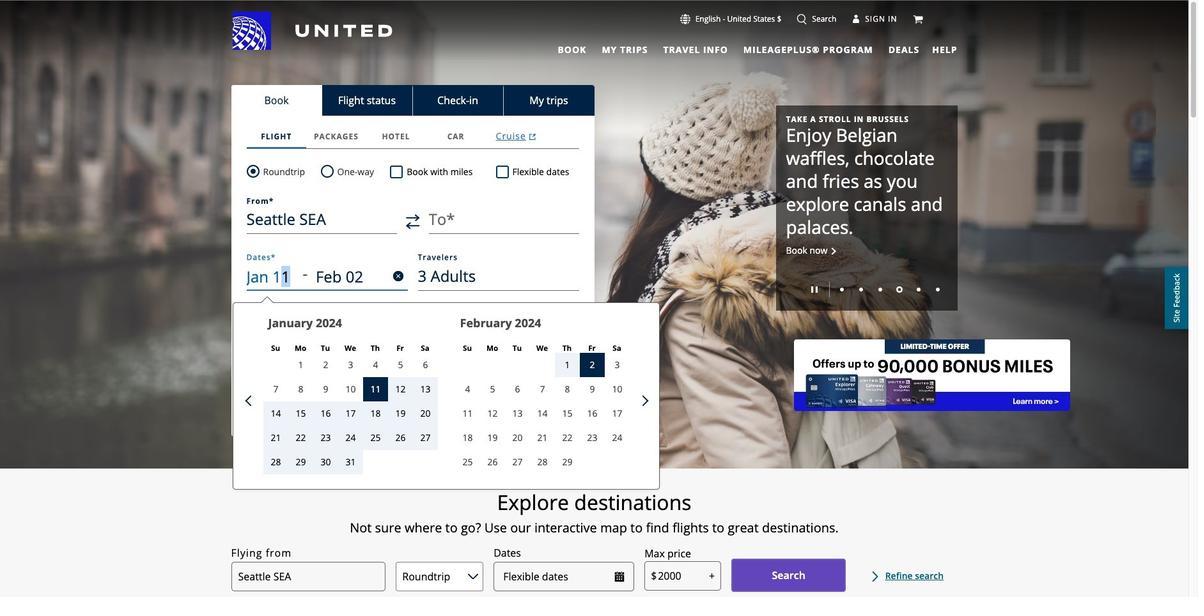 Task type: vqa. For each thing, say whether or not it's contained in the screenshot.
Slide 1 of 6 image
yes



Task type: locate. For each thing, give the bounding box(es) containing it.
None text field
[[645, 562, 722, 591]]

Return text field
[[316, 262, 375, 291]]

calendar application
[[241, 303, 1022, 499]]

not sure where to go? use our interactive map to find flights to great destinations. element
[[158, 521, 1031, 536]]

slide 5 of 6 image
[[917, 288, 921, 292]]

please enter the max price in the input text or tab to access the slider to set the max price. element
[[645, 546, 691, 562]]

slide 4 of 6 image
[[896, 287, 903, 293]]

clear dates image
[[393, 271, 403, 281]]

pause image
[[811, 287, 818, 293]]

From* text field
[[247, 205, 397, 234]]

tab list
[[550, 39, 922, 58], [231, 85, 594, 116], [247, 125, 579, 149]]

view cart, click to view list of recently searched saved trips. image
[[913, 14, 923, 24]]

navigation
[[0, 11, 1189, 58]]

united logo link to homepage image
[[232, 12, 392, 50]]

1 vertical spatial tab list
[[231, 85, 594, 116]]

move backward to switch to the previous month. image
[[245, 396, 256, 406]]

enter your departing city, airport name, or airport code. element
[[247, 198, 274, 205]]

main content
[[0, 1, 1189, 597]]

2 vertical spatial tab list
[[247, 125, 579, 149]]

explore destinations element
[[158, 490, 1031, 515]]



Task type: describe. For each thing, give the bounding box(es) containing it.
Flying from text field
[[231, 562, 386, 592]]

0 vertical spatial tab list
[[550, 39, 922, 58]]

move forward to switch to the next month. image
[[638, 396, 649, 406]]

reverse origin and destination image
[[406, 214, 420, 229]]

Depart text field
[[247, 262, 303, 291]]

slide 3 of 6 image
[[878, 288, 882, 292]]

carousel buttons element
[[786, 278, 948, 301]]

flexible dates image
[[615, 572, 625, 582]]

slide 1 of 6 image
[[840, 288, 844, 292]]

currently in english united states	$ enter to change image
[[680, 14, 691, 24]]

To* text field
[[429, 205, 579, 234]]

slide 2 of 6 image
[[859, 288, 863, 292]]

flying from element
[[231, 546, 292, 561]]

slide 6 of 6 image
[[936, 288, 940, 292]]



